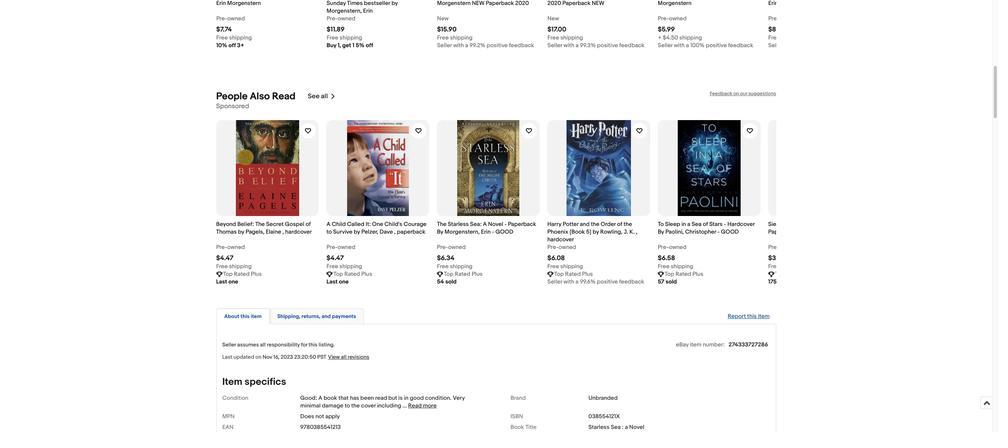 Task type: describe. For each thing, give the bounding box(es) containing it.
feedback inside new $17.00 free shipping seller with a 99.3% positive feedback
[[620, 42, 645, 49]]

owned down thomas
[[227, 244, 245, 251]]

with inside the new $15.90 free shipping seller with a 99.2% positive feedback
[[454, 42, 464, 49]]

pre-owned text field for $6.34
[[437, 244, 466, 251]]

assumes
[[237, 341, 259, 348]]

pre- inside pre-owned $11.89 free shipping buy 1, get 1 5% off
[[327, 15, 338, 22]]

top for to sleep in a sea of stars - hardcover by paolini, christopher - good
[[665, 270, 675, 278]]

rated for the starless sea: a novel - paperback by morgenstern, erin - good
[[455, 270, 471, 278]]

off inside pre-owned $7.74 free shipping 10% off 3+
[[229, 42, 236, 49]]

one
[[372, 221, 383, 228]]

owned inside pre-owned $7.74 free shipping 10% off 3+
[[228, 15, 245, 22]]

, inside harry potter and the order of the phoenix [book 5] by rowling, j. k. , hardcover pre-owned $6.08 free shipping
[[636, 228, 638, 236]]

good inside the starless sea: a novel - paperback by morgenstern, erin - good
[[496, 228, 514, 236]]

54 sold
[[437, 278, 457, 285]]

last for beyond belief: the secret gospel of thomas by pagels, elaine , hardcover
[[216, 278, 227, 285]]

free up last one text box
[[327, 263, 338, 270]]

Last one text field
[[327, 278, 349, 286]]

secret
[[266, 221, 284, 228]]

9780385541213
[[300, 424, 341, 431]]

top rated plus text field for $6.34
[[444, 270, 483, 278]]

$15.90 text field
[[437, 26, 457, 33]]

pre-owned $7.74 free shipping 10% off 3+
[[216, 15, 252, 49]]

beyond
[[216, 221, 236, 228]]

in inside good: a book that has been read but is in good condition. very minimal damage to the cover including ...
[[404, 394, 409, 402]]

pre-owned $5.99 + $4.50 shipping seller with a 100% positive feedback
[[658, 15, 754, 49]]

item for about this item
[[251, 313, 262, 320]]

owned down survive
[[338, 244, 356, 251]]

read more button
[[408, 402, 437, 409]]

owned inside pre-owned $8.41 free shipping seller with a 99.2% positive feedback
[[780, 15, 798, 22]]

Sponsored text field
[[216, 102, 249, 110]]

free shipping text field for $4.47
[[216, 263, 252, 270]]

item
[[222, 376, 243, 388]]

$4.50
[[663, 34, 679, 41]]

a child called it: one child's courage to survive by pelzer, dave , paperback
[[327, 221, 427, 236]]

1 horizontal spatial on
[[734, 90, 740, 97]]

top for siege and storm (the grisha trilogy) - paperback by bardugo, leigh - good
[[776, 270, 785, 278]]

this for about
[[241, 313, 250, 320]]

suggestions
[[749, 90, 777, 97]]

new $15.90 free shipping seller with a 99.2% positive feedback
[[437, 15, 535, 49]]

revisions
[[348, 354, 370, 360]]

positive inside pre-owned $8.41 free shipping seller with a 99.2% positive feedback
[[819, 42, 840, 49]]

see all link
[[308, 90, 336, 102]]

apply
[[326, 413, 340, 420]]

sea:
[[470, 221, 482, 228]]

Seller with a 99.6% positive feedback text field
[[548, 278, 645, 286]]

by inside the beyond belief: the secret gospel of thomas by pagels, elaine , hardcover
[[238, 228, 244, 236]]

rated for beyond belief: the secret gospel of thomas by pagels, elaine , hardcover
[[234, 270, 250, 278]]

free shipping text field for $6.08
[[548, 263, 583, 270]]

our
[[741, 90, 748, 97]]

shipping up last one text box
[[340, 263, 362, 270]]

top rated plus for to sleep in a sea of stars - hardcover by paolini, christopher - good
[[665, 270, 704, 278]]

novel for a
[[489, 221, 504, 228]]

free shipping text field for $3.98
[[769, 263, 804, 270]]

shipping inside pre-owned $11.89 free shipping buy 1, get 1 5% off
[[340, 34, 362, 41]]

pre-owned $4.47 free shipping for by
[[216, 244, 252, 270]]

100%
[[691, 42, 705, 49]]

- right sea:
[[505, 221, 507, 228]]

1 horizontal spatial item
[[690, 341, 702, 348]]

pre-owned text field for $6.58
[[658, 244, 687, 251]]

owned inside pre-owned $6.58 free shipping
[[669, 244, 687, 251]]

seller inside new $17.00 free shipping seller with a 99.3% positive feedback
[[548, 42, 563, 49]]

gospel
[[285, 221, 305, 228]]

harry
[[548, 221, 562, 228]]

plus for to sleep in a sea of stars - hardcover by paolini, christopher - good
[[693, 270, 704, 278]]

0 horizontal spatial sea
[[611, 424, 621, 431]]

good inside to sleep in a sea of stars - hardcover by paolini, christopher - good
[[722, 228, 739, 236]]

good inside siege and storm (the grisha trilogy) - paperback by bardugo, leigh - good
[[850, 228, 868, 236]]

it:
[[366, 221, 371, 228]]

top for a child called it: one child's courage to survive by pelzer, dave , paperback
[[334, 270, 343, 278]]

title
[[526, 424, 537, 431]]

sleep
[[666, 221, 681, 228]]

sold for $3.98
[[779, 278, 790, 285]]

new $17.00 free shipping seller with a 99.3% positive feedback
[[548, 15, 645, 49]]

0 vertical spatial all
[[321, 93, 328, 100]]

with inside pre-owned $8.41 free shipping seller with a 99.2% positive feedback
[[785, 42, 796, 49]]

+
[[658, 34, 662, 41]]

bardugo,
[[806, 228, 830, 236]]

- right stars
[[724, 221, 727, 228]]

175 sold text field
[[769, 278, 790, 286]]

updated
[[234, 354, 254, 360]]

get
[[343, 42, 351, 49]]

the inside the beyond belief: the secret gospel of thomas by pagels, elaine , hardcover
[[255, 221, 265, 228]]

morgenstern,
[[445, 228, 480, 236]]

top rated plus for the starless sea: a novel - paperback by morgenstern, erin - good
[[444, 270, 483, 278]]

pre-owned text field up the '$8.41' 'text box'
[[769, 15, 798, 22]]

a inside new $17.00 free shipping seller with a 99.3% positive feedback
[[576, 42, 579, 49]]

and for harry potter and the order of the phoenix [book 5] by rowling, j. k. , hardcover pre-owned $6.08 free shipping
[[580, 221, 590, 228]]

a inside pre-owned $5.99 + $4.50 shipping seller with a 100% positive feedback
[[687, 42, 690, 49]]

rated for siege and storm (the grisha trilogy) - paperback by bardugo, leigh - good
[[787, 270, 802, 278]]

report this item
[[728, 313, 770, 320]]

3+
[[237, 42, 244, 49]]

pre-owned text field for $11.89
[[327, 15, 356, 22]]

condition
[[222, 394, 249, 402]]

99.2% inside pre-owned $8.41 free shipping seller with a 99.2% positive feedback
[[801, 42, 817, 49]]

free inside pre-owned $8.41 free shipping seller with a 99.2% positive feedback
[[769, 34, 781, 41]]

christopher
[[686, 228, 717, 236]]

top rated plus text field for $4.47
[[223, 270, 262, 278]]

in inside to sleep in a sea of stars - hardcover by paolini, christopher - good
[[682, 221, 687, 228]]

paolini,
[[666, 228, 684, 236]]

but
[[389, 394, 397, 402]]

pre- inside pre-owned $7.74 free shipping 10% off 3+
[[216, 15, 228, 22]]

paperback inside siege and storm (the grisha trilogy) - paperback by bardugo, leigh - good
[[769, 228, 797, 236]]

read more
[[408, 402, 437, 409]]

item for report this item
[[759, 313, 770, 320]]

pre-owned text field for $7.74
[[216, 15, 245, 22]]

- right erin
[[492, 228, 495, 236]]

seller assumes all responsibility for this listing.
[[222, 341, 335, 348]]

number:
[[703, 341, 725, 348]]

book title
[[511, 424, 537, 431]]

top rated plus for siege and storm (the grisha trilogy) - paperback by bardugo, leigh - good
[[776, 270, 814, 278]]

$17.00 text field
[[548, 26, 567, 33]]

child
[[332, 221, 346, 228]]

unbranded
[[589, 394, 618, 402]]

$11.89 text field
[[327, 26, 345, 33]]

free up last one text field
[[216, 263, 228, 270]]

54
[[437, 278, 444, 285]]

1 horizontal spatial read
[[408, 402, 422, 409]]

pre-owned text field for siege and storm (the grisha trilogy) - paperback by bardugo, leigh - good
[[769, 244, 798, 251]]

$7.74
[[216, 26, 232, 33]]

pre- inside pre-owned $6.58 free shipping
[[658, 244, 669, 251]]

owned inside pre-owned $6.34 free shipping
[[448, 244, 466, 251]]

shipping, returns, and payments
[[277, 313, 356, 320]]

to inside good: a book that has been read but is in good condition. very minimal damage to the cover including ...
[[345, 402, 350, 409]]

owned inside harry potter and the order of the phoenix [book 5] by rowling, j. k. , hardcover pre-owned $6.08 free shipping
[[559, 244, 577, 251]]

called
[[347, 221, 365, 228]]

book
[[324, 394, 337, 402]]

top rated plus text field for $6.58
[[665, 270, 704, 278]]

courage
[[404, 221, 427, 228]]

:
[[622, 424, 624, 431]]

the inside good: a book that has been read but is in good condition. very minimal damage to the cover including ...
[[352, 402, 360, 409]]

last left updated
[[222, 354, 232, 360]]

pre- down survive
[[327, 244, 338, 251]]

by inside the starless sea: a novel - paperback by morgenstern, erin - good
[[437, 228, 444, 236]]

with inside new $17.00 free shipping seller with a 99.3% positive feedback
[[564, 42, 575, 49]]

people
[[216, 90, 248, 102]]

pre- inside pre-owned $3.98 free shipping
[[769, 244, 780, 251]]

Seller with a 99.3% positive feedback text field
[[548, 42, 645, 49]]

0 horizontal spatial read
[[272, 90, 296, 102]]

by inside a child called it: one child's courage to survive by pelzer, dave , paperback
[[354, 228, 360, 236]]

last one for to
[[327, 278, 349, 285]]

owned inside pre-owned $3.98 free shipping
[[780, 244, 798, 251]]

free inside the new $15.90 free shipping seller with a 99.2% positive feedback
[[437, 34, 449, 41]]

feedback inside pre-owned $5.99 + $4.50 shipping seller with a 100% positive feedback
[[729, 42, 754, 49]]

$5.99 text field
[[658, 26, 675, 33]]

top rated plus for harry potter and the order of the phoenix [book 5] by rowling, j. k. , hardcover
[[555, 270, 593, 278]]

Last one text field
[[216, 278, 238, 286]]

payments
[[332, 313, 356, 320]]

175 sold
[[769, 278, 790, 285]]

new text field for $17.00
[[548, 15, 560, 22]]

free inside harry potter and the order of the phoenix [book 5] by rowling, j. k. , hardcover pre-owned $6.08 free shipping
[[548, 263, 559, 270]]

a inside the new $15.90 free shipping seller with a 99.2% positive feedback
[[466, 42, 469, 49]]

phoenix
[[548, 228, 569, 236]]

hardcover
[[728, 221, 755, 228]]

see
[[308, 93, 320, 100]]

hardcover inside harry potter and the order of the phoenix [book 5] by rowling, j. k. , hardcover pre-owned $6.08 free shipping
[[548, 236, 574, 243]]

plus for harry potter and the order of the phoenix [book 5] by rowling, j. k. , hardcover
[[583, 270, 593, 278]]

novel for a
[[630, 424, 645, 431]]

book
[[511, 424, 524, 431]]

- down stars
[[718, 228, 720, 236]]

$3.98
[[769, 254, 786, 262]]

99.3%
[[580, 42, 596, 49]]

survive
[[333, 228, 353, 236]]

shipping inside the new $15.90 free shipping seller with a 99.2% positive feedback
[[450, 34, 473, 41]]

1 horizontal spatial this
[[309, 341, 318, 348]]

by inside siege and storm (the grisha trilogy) - paperback by bardugo, leigh - good
[[798, 228, 805, 236]]

free inside pre-owned $11.89 free shipping buy 1, get 1 5% off
[[327, 34, 339, 41]]

by inside harry potter and the order of the phoenix [book 5] by rowling, j. k. , hardcover pre-owned $6.08 free shipping
[[593, 228, 599, 236]]

brand
[[511, 394, 526, 402]]

$4.47 text field for beyond belief: the secret gospel of thomas by pagels, elaine , hardcover
[[216, 254, 234, 262]]

54 sold text field
[[437, 278, 457, 286]]

starless inside the starless sea: a novel - paperback by morgenstern, erin - good
[[448, 221, 469, 228]]

see all
[[308, 93, 328, 100]]

1 horizontal spatial starless
[[589, 424, 610, 431]]

a inside to sleep in a sea of stars - hardcover by paolini, christopher - good
[[688, 221, 691, 228]]

$5.99
[[658, 26, 675, 33]]

order
[[601, 221, 616, 228]]

feedback on our suggestions link
[[710, 90, 777, 97]]

2023
[[281, 354, 293, 360]]

free inside pre-owned $3.98 free shipping
[[769, 263, 780, 270]]

free shipping text field for $6.58
[[658, 263, 694, 270]]

feedback inside pre-owned $8.41 free shipping seller with a 99.2% positive feedback
[[841, 42, 866, 49]]

beyond belief: the secret gospel of thomas by pagels, elaine , hardcover
[[216, 221, 312, 236]]

274333727286
[[729, 341, 769, 348]]

pre-owned $4.47 free shipping for to
[[327, 244, 362, 270]]

starless sea : a novel
[[589, 424, 645, 431]]

of inside harry potter and the order of the phoenix [book 5] by rowling, j. k. , hardcover pre-owned $6.08 free shipping
[[618, 221, 623, 228]]

sponsored
[[216, 102, 249, 110]]

hardcover inside the beyond belief: the secret gospel of thomas by pagels, elaine , hardcover
[[285, 228, 312, 236]]

2 horizontal spatial all
[[341, 354, 347, 360]]

owned inside pre-owned $5.99 + $4.50 shipping seller with a 100% positive feedback
[[670, 15, 687, 22]]

shipping inside pre-owned $3.98 free shipping
[[782, 263, 804, 270]]

storm
[[796, 221, 812, 228]]

shipping inside pre-owned $5.99 + $4.50 shipping seller with a 100% positive feedback
[[680, 34, 703, 41]]

item specifics
[[222, 376, 286, 388]]

[book
[[570, 228, 585, 236]]



Task type: vqa. For each thing, say whether or not it's contained in the screenshot.


Task type: locate. For each thing, give the bounding box(es) containing it.
Top Rated Plus text field
[[223, 270, 262, 278], [665, 270, 704, 278], [776, 270, 814, 278]]

2 off from the left
[[366, 42, 373, 49]]

3 top rated plus from the left
[[444, 270, 483, 278]]

2 horizontal spatial a
[[483, 221, 487, 228]]

2 last one from the left
[[327, 278, 349, 285]]

0 horizontal spatial new text field
[[437, 15, 449, 22]]

sold right 54
[[446, 278, 457, 285]]

2 new text field from the left
[[548, 15, 560, 22]]

free
[[216, 34, 228, 41], [327, 34, 339, 41], [437, 34, 449, 41], [548, 34, 560, 41], [769, 34, 781, 41], [216, 263, 228, 270], [327, 263, 338, 270], [437, 263, 449, 270], [548, 263, 559, 270], [658, 263, 670, 270], [769, 263, 780, 270]]

new up the $15.90 text field
[[437, 15, 449, 22]]

by down belief:
[[238, 228, 244, 236]]

1 , from the left
[[283, 228, 284, 236]]

this inside about this item button
[[241, 313, 250, 320]]

0 horizontal spatial $4.47 text field
[[216, 254, 234, 262]]

2 free shipping text field from the left
[[437, 263, 473, 270]]

feedback inside the new $15.90 free shipping seller with a 99.2% positive feedback
[[509, 42, 535, 49]]

owned up the '$8.41' 'text box'
[[780, 15, 798, 22]]

and right the siege
[[785, 221, 795, 228]]

off inside pre-owned $11.89 free shipping buy 1, get 1 5% off
[[366, 42, 373, 49]]

pre-owned text field up $7.74 text box
[[216, 15, 245, 22]]

item right ebay at the bottom right of the page
[[690, 341, 702, 348]]

seller with a 99.2% positive feedback text field for owned
[[769, 42, 866, 49]]

is
[[399, 394, 403, 402]]

one for by
[[229, 278, 238, 285]]

seller inside text box
[[548, 278, 563, 285]]

sold
[[446, 278, 457, 285], [666, 278, 677, 285], [779, 278, 790, 285]]

2 plus from the left
[[362, 270, 372, 278]]

4 top from the left
[[555, 270, 564, 278]]

0 horizontal spatial in
[[404, 394, 409, 402]]

and inside harry potter and the order of the phoenix [book 5] by rowling, j. k. , hardcover pre-owned $6.08 free shipping
[[580, 221, 590, 228]]

positive inside the new $15.90 free shipping seller with a 99.2% positive feedback
[[487, 42, 508, 49]]

item right about
[[251, 313, 262, 320]]

3 top from the left
[[444, 270, 454, 278]]

2 new from the left
[[548, 15, 560, 22]]

0 horizontal spatial the
[[255, 221, 265, 228]]

5 plus from the left
[[693, 270, 704, 278]]

one for to
[[339, 278, 349, 285]]

2 top from the left
[[334, 270, 343, 278]]

pre- up $7.74 text box
[[216, 15, 228, 22]]

to
[[658, 221, 664, 228]]

2 vertical spatial all
[[341, 354, 347, 360]]

top for the starless sea: a novel - paperback by morgenstern, erin - good
[[444, 270, 454, 278]]

4 top rated plus from the left
[[555, 270, 593, 278]]

1 horizontal spatial sea
[[692, 221, 702, 228]]

pre-
[[216, 15, 228, 22], [327, 15, 338, 22], [658, 15, 670, 22], [769, 15, 780, 22], [216, 244, 227, 251], [327, 244, 338, 251], [437, 244, 448, 251], [548, 244, 559, 251], [658, 244, 669, 251], [769, 244, 780, 251]]

0 horizontal spatial paperback
[[508, 221, 537, 228]]

4 free shipping text field from the left
[[658, 263, 694, 270]]

0 horizontal spatial starless
[[448, 221, 469, 228]]

0 horizontal spatial new
[[437, 15, 449, 22]]

1 horizontal spatial hardcover
[[548, 236, 574, 243]]

minimal
[[300, 402, 321, 409]]

Seller with a 99.2% positive feedback text field
[[437, 42, 535, 49], [769, 42, 866, 49]]

the down the has at bottom
[[352, 402, 360, 409]]

3 , from the left
[[636, 228, 638, 236]]

off right 5%
[[366, 42, 373, 49]]

one up about
[[229, 278, 238, 285]]

pre-owned text field up $6.34 on the bottom left
[[437, 244, 466, 251]]

1 sold from the left
[[446, 278, 457, 285]]

shipping down $3.98 on the right bottom
[[782, 263, 804, 270]]

1 horizontal spatial $4.47
[[327, 254, 344, 262]]

0 horizontal spatial the
[[352, 402, 360, 409]]

57
[[658, 278, 665, 285]]

pre-owned text field for beyond belief: the secret gospel of thomas by pagels, elaine , hardcover
[[216, 244, 245, 251]]

in right sleep
[[682, 221, 687, 228]]

pre-owned $4.47 free shipping down survive
[[327, 244, 362, 270]]

0 horizontal spatial pre-owned $4.47 free shipping
[[216, 244, 252, 270]]

about
[[224, 313, 239, 320]]

the
[[591, 221, 600, 228], [624, 221, 633, 228], [352, 402, 360, 409]]

shipping inside pre-owned $6.58 free shipping
[[671, 263, 694, 270]]

0 horizontal spatial novel
[[489, 221, 504, 228]]

also
[[250, 90, 270, 102]]

feedback
[[509, 42, 535, 49], [620, 42, 645, 49], [729, 42, 754, 49], [841, 42, 866, 49], [620, 278, 645, 285]]

3 good from the left
[[850, 228, 868, 236]]

siege and storm (the grisha trilogy) - paperback by bardugo, leigh - good
[[769, 221, 868, 236]]

1 horizontal spatial new text field
[[548, 15, 560, 22]]

038554121x
[[589, 413, 620, 420]]

1 rated from the left
[[234, 270, 250, 278]]

1 horizontal spatial seller with a 99.2% positive feedback text field
[[769, 42, 866, 49]]

1 horizontal spatial sold
[[666, 278, 677, 285]]

owned up $7.74
[[228, 15, 245, 22]]

2 horizontal spatial sold
[[779, 278, 790, 285]]

Top Rated Plus text field
[[334, 270, 372, 278], [444, 270, 483, 278], [555, 270, 593, 278]]

free down the $15.90 text field
[[437, 34, 449, 41]]

0 horizontal spatial top rated plus text field
[[334, 270, 372, 278]]

belief:
[[237, 221, 254, 228]]

2 , from the left
[[395, 228, 396, 236]]

2 top rated plus text field from the left
[[665, 270, 704, 278]]

New text field
[[437, 15, 449, 22], [548, 15, 560, 22]]

1 top from the left
[[223, 270, 233, 278]]

2 rated from the left
[[345, 270, 360, 278]]

a up erin
[[483, 221, 487, 228]]

all right see
[[321, 93, 328, 100]]

seller left assumes
[[222, 341, 236, 348]]

shipping inside pre-owned $7.74 free shipping 10% off 3+
[[229, 34, 252, 41]]

0 horizontal spatial sold
[[446, 278, 457, 285]]

free inside pre-owned $6.58 free shipping
[[658, 263, 670, 270]]

6 plus from the left
[[804, 270, 814, 278]]

and for shipping, returns, and payments
[[322, 313, 331, 320]]

tab list containing about this item
[[216, 307, 777, 324]]

free down the '$8.41' 'text box'
[[769, 34, 781, 41]]

more
[[423, 402, 437, 409]]

good: a book that has been read but is in good condition. very minimal damage to the cover including ...
[[300, 394, 465, 409]]

top rated plus for beyond belief: the secret gospel of thomas by pagels, elaine , hardcover
[[223, 270, 262, 278]]

last inside text box
[[327, 278, 338, 285]]

novel up erin
[[489, 221, 504, 228]]

1 vertical spatial in
[[404, 394, 409, 402]]

positive inside text box
[[597, 278, 618, 285]]

6 top from the left
[[776, 270, 785, 278]]

2 horizontal spatial good
[[850, 228, 868, 236]]

with inside text box
[[564, 278, 575, 285]]

sold for $6.58
[[666, 278, 677, 285]]

last
[[216, 278, 227, 285], [327, 278, 338, 285], [222, 354, 232, 360]]

0 horizontal spatial item
[[251, 313, 262, 320]]

last one up about
[[216, 278, 238, 285]]

0 horizontal spatial seller with a 99.2% positive feedback text field
[[437, 42, 535, 49]]

1 good from the left
[[496, 228, 514, 236]]

0 horizontal spatial this
[[241, 313, 250, 320]]

sea up christopher
[[692, 221, 702, 228]]

0 vertical spatial hardcover
[[285, 228, 312, 236]]

5 top rated plus from the left
[[665, 270, 704, 278]]

been
[[361, 394, 374, 402]]

1 vertical spatial sea
[[611, 424, 621, 431]]

of inside to sleep in a sea of stars - hardcover by paolini, christopher - good
[[703, 221, 709, 228]]

0 horizontal spatial last one
[[216, 278, 238, 285]]

2 horizontal spatial by
[[798, 228, 805, 236]]

2 $4.47 from the left
[[327, 254, 344, 262]]

0 horizontal spatial all
[[260, 341, 266, 348]]

people also read
[[216, 90, 296, 102]]

1 vertical spatial hardcover
[[548, 236, 574, 243]]

feedback
[[710, 90, 733, 97]]

new
[[437, 15, 449, 22], [548, 15, 560, 22]]

4 rated from the left
[[566, 270, 581, 278]]

top rated plus up 175 sold
[[776, 270, 814, 278]]

+ $4.50 shipping text field
[[658, 34, 703, 42]]

with inside pre-owned $5.99 + $4.50 shipping seller with a 100% positive feedback
[[674, 42, 685, 49]]

a inside the starless sea: a novel - paperback by morgenstern, erin - good
[[483, 221, 487, 228]]

See all text field
[[308, 93, 328, 100]]

3 plus from the left
[[472, 270, 483, 278]]

rated for to sleep in a sea of stars - hardcover by paolini, christopher - good
[[676, 270, 692, 278]]

item inside about this item button
[[251, 313, 262, 320]]

rated up 57 sold
[[676, 270, 692, 278]]

new inside the new $15.90 free shipping seller with a 99.2% positive feedback
[[437, 15, 449, 22]]

1 horizontal spatial pre-owned $4.47 free shipping
[[327, 244, 362, 270]]

a inside a child called it: one child's courage to survive by pelzer, dave , paperback
[[327, 221, 331, 228]]

and
[[580, 221, 590, 228], [785, 221, 795, 228], [322, 313, 331, 320]]

1 horizontal spatial top rated plus text field
[[665, 270, 704, 278]]

dave
[[380, 228, 393, 236]]

top rated plus up 57 sold
[[665, 270, 704, 278]]

off
[[229, 42, 236, 49], [366, 42, 373, 49]]

1 horizontal spatial a
[[327, 221, 331, 228]]

2 $4.47 text field from the left
[[327, 254, 344, 262]]

1 vertical spatial paperback
[[769, 228, 797, 236]]

3 free shipping text field from the left
[[548, 263, 583, 270]]

2 horizontal spatial top rated plus text field
[[776, 270, 814, 278]]

pre- up $3.98 text box
[[769, 244, 780, 251]]

pre-owned $3.98 free shipping
[[769, 244, 804, 270]]

2 by from the left
[[658, 228, 665, 236]]

2 horizontal spatial top rated plus text field
[[555, 270, 593, 278]]

pre-owned $11.89 free shipping buy 1, get 1 5% off
[[327, 15, 373, 49]]

plus for beyond belief: the secret gospel of thomas by pagels, elaine , hardcover
[[251, 270, 262, 278]]

0 horizontal spatial one
[[229, 278, 238, 285]]

seller inside pre-owned $5.99 + $4.50 shipping seller with a 100% positive feedback
[[658, 42, 673, 49]]

shipping down $6.08
[[561, 263, 583, 270]]

pre-owned text field up $11.89
[[327, 15, 356, 22]]

,
[[283, 228, 284, 236], [395, 228, 396, 236], [636, 228, 638, 236]]

owned up $5.99 text field
[[670, 15, 687, 22]]

this right report
[[748, 313, 757, 320]]

$3.98 text field
[[769, 254, 786, 262]]

Pre-owned text field
[[769, 15, 798, 22], [216, 244, 245, 251], [327, 244, 356, 251], [769, 244, 798, 251]]

very
[[453, 394, 465, 402]]

feedback on our suggestions
[[710, 90, 777, 97]]

0 horizontal spatial to
[[327, 228, 332, 236]]

$6.58 text field
[[658, 254, 676, 262]]

feedback inside text box
[[620, 278, 645, 285]]

top up 175 sold
[[776, 270, 785, 278]]

by
[[437, 228, 444, 236], [658, 228, 665, 236], [798, 228, 805, 236]]

1 horizontal spatial novel
[[630, 424, 645, 431]]

pre-owned text field for $5.99
[[658, 15, 687, 22]]

1 99.2% from the left
[[470, 42, 486, 49]]

and inside siege and storm (the grisha trilogy) - paperback by bardugo, leigh - good
[[785, 221, 795, 228]]

, inside a child called it: one child's courage to survive by pelzer, dave , paperback
[[395, 228, 396, 236]]

free inside pre-owned $6.34 free shipping
[[437, 263, 449, 270]]

$7.74 text field
[[216, 26, 232, 33]]

new text field up $17.00 text box
[[548, 15, 560, 22]]

pre- up $11.89
[[327, 15, 338, 22]]

, down child's on the left of the page
[[395, 228, 396, 236]]

sold inside text box
[[779, 278, 790, 285]]

0 horizontal spatial and
[[322, 313, 331, 320]]

3 sold from the left
[[779, 278, 790, 285]]

3 of from the left
[[703, 221, 709, 228]]

of up christopher
[[703, 221, 709, 228]]

rated up 54 sold
[[455, 270, 471, 278]]

pre- inside pre-owned $8.41 free shipping seller with a 99.2% positive feedback
[[769, 15, 780, 22]]

seller inside pre-owned $8.41 free shipping seller with a 99.2% positive feedback
[[769, 42, 784, 49]]

2 horizontal spatial of
[[703, 221, 709, 228]]

to inside a child called it: one child's courage to survive by pelzer, dave , paperback
[[327, 228, 332, 236]]

0 horizontal spatial 99.2%
[[470, 42, 486, 49]]

this inside report this item link
[[748, 313, 757, 320]]

1 horizontal spatial $4.47 text field
[[327, 254, 344, 262]]

1 new from the left
[[437, 15, 449, 22]]

pre-owned text field for $6.08
[[548, 244, 577, 251]]

2 seller with a 99.2% positive feedback text field from the left
[[769, 42, 866, 49]]

1 horizontal spatial of
[[618, 221, 623, 228]]

top
[[223, 270, 233, 278], [334, 270, 343, 278], [444, 270, 454, 278], [555, 270, 564, 278], [665, 270, 675, 278], [776, 270, 785, 278]]

1 horizontal spatial new
[[548, 15, 560, 22]]

2 sold from the left
[[666, 278, 677, 285]]

$8.41 text field
[[769, 26, 785, 33]]

1 $4.47 from the left
[[216, 254, 234, 262]]

the starless sea: a novel - paperback by morgenstern, erin - good
[[437, 221, 537, 236]]

the inside the starless sea: a novel - paperback by morgenstern, erin - good
[[437, 221, 447, 228]]

5 top from the left
[[665, 270, 675, 278]]

$8.41
[[769, 26, 785, 33]]

free down $17.00 text box
[[548, 34, 560, 41]]

0 horizontal spatial by
[[437, 228, 444, 236]]

3 by from the left
[[593, 228, 599, 236]]

thomas
[[216, 228, 237, 236]]

seller down the '$8.41' 'text box'
[[769, 42, 784, 49]]

0 vertical spatial read
[[272, 90, 296, 102]]

free shipping text field for $8.41
[[769, 34, 804, 42]]

free down $6.08 text box
[[548, 263, 559, 270]]

ean
[[222, 424, 234, 431]]

top up 54 sold
[[444, 270, 454, 278]]

free inside pre-owned $7.74 free shipping 10% off 3+
[[216, 34, 228, 41]]

2 top rated plus from the left
[[334, 270, 372, 278]]

shipping down $6.58 text box
[[671, 263, 694, 270]]

1 by from the left
[[238, 228, 244, 236]]

last up payments
[[327, 278, 338, 285]]

that
[[339, 394, 349, 402]]

$6.34
[[437, 254, 455, 262]]

2 horizontal spatial the
[[624, 221, 633, 228]]

and inside button
[[322, 313, 331, 320]]

pre- inside pre-owned $6.34 free shipping
[[437, 244, 448, 251]]

seller with a 99.6% positive feedback
[[548, 278, 645, 285]]

free shipping text field for $6.34
[[437, 263, 473, 270]]

last for a child called it: one child's courage to survive by pelzer, dave , paperback
[[327, 278, 338, 285]]

1 of from the left
[[306, 221, 311, 228]]

positive inside new $17.00 free shipping seller with a 99.3% positive feedback
[[597, 42, 618, 49]]

2 one from the left
[[339, 278, 349, 285]]

1 top rated plus from the left
[[223, 270, 262, 278]]

paperback inside the starless sea: a novel - paperback by morgenstern, erin - good
[[508, 221, 537, 228]]

pre-owned text field down thomas
[[216, 244, 245, 251]]

3 by from the left
[[798, 228, 805, 236]]

good down hardcover
[[722, 228, 739, 236]]

pre-owned text field up $6.08
[[548, 244, 577, 251]]

0 vertical spatial novel
[[489, 221, 504, 228]]

free shipping text field down $6.08
[[548, 263, 583, 270]]

good right erin
[[496, 228, 514, 236]]

57 sold text field
[[658, 278, 677, 286]]

1 horizontal spatial top rated plus text field
[[444, 270, 483, 278]]

1 horizontal spatial by
[[658, 228, 665, 236]]

1 horizontal spatial the
[[437, 221, 447, 228]]

top for harry potter and the order of the phoenix [book 5] by rowling, j. k. , hardcover
[[555, 270, 564, 278]]

2 by from the left
[[354, 228, 360, 236]]

2 pre-owned $4.47 free shipping from the left
[[327, 244, 362, 270]]

10% off 3+ text field
[[216, 42, 244, 49]]

1 free shipping text field from the left
[[327, 263, 362, 270]]

rated for a child called it: one child's courage to survive by pelzer, dave , paperback
[[345, 270, 360, 278]]

returns,
[[302, 313, 321, 320]]

hardcover down phoenix
[[548, 236, 574, 243]]

0 horizontal spatial hardcover
[[285, 228, 312, 236]]

shipping, returns, and payments button
[[277, 313, 356, 320]]

0 vertical spatial in
[[682, 221, 687, 228]]

tab list
[[216, 307, 777, 324]]

free down '$6.58'
[[658, 263, 670, 270]]

$6.08
[[548, 254, 565, 262]]

0 horizontal spatial top rated plus text field
[[223, 270, 262, 278]]

99.2% inside the new $15.90 free shipping seller with a 99.2% positive feedback
[[470, 42, 486, 49]]

and up '5]'
[[580, 221, 590, 228]]

- right leigh
[[846, 228, 849, 236]]

shipping down $6.34 on the bottom left
[[450, 263, 473, 270]]

the up j. on the right of page
[[624, 221, 633, 228]]

1 plus from the left
[[251, 270, 262, 278]]

Free shipping text field
[[327, 263, 362, 270], [437, 263, 473, 270], [548, 263, 583, 270], [658, 263, 694, 270]]

1 vertical spatial novel
[[630, 424, 645, 431]]

child's
[[385, 221, 403, 228]]

2 good from the left
[[722, 228, 739, 236]]

3 top rated plus text field from the left
[[776, 270, 814, 278]]

novel inside the starless sea: a novel - paperback by morgenstern, erin - good
[[489, 221, 504, 228]]

of for $6.58
[[703, 221, 709, 228]]

seller down $4.50
[[658, 42, 673, 49]]

$4.47 text field for a child called it: one child's courage to survive by pelzer, dave , paperback
[[327, 254, 344, 262]]

plus for siege and storm (the grisha trilogy) - paperback by bardugo, leigh - good
[[804, 270, 814, 278]]

1 off from the left
[[229, 42, 236, 49]]

1 horizontal spatial and
[[580, 221, 590, 228]]

read
[[272, 90, 296, 102], [408, 402, 422, 409]]

and right 'returns,'
[[322, 313, 331, 320]]

new for $15.90
[[437, 15, 449, 22]]

0 vertical spatial paperback
[[508, 221, 537, 228]]

seller down $17.00 text box
[[548, 42, 563, 49]]

novel right : at the bottom right of the page
[[630, 424, 645, 431]]

2 99.2% from the left
[[801, 42, 817, 49]]

top rated plus up 54 sold
[[444, 270, 483, 278]]

pre-owned text field up $6.58 text box
[[658, 244, 687, 251]]

$4.47 up last one text box
[[327, 254, 344, 262]]

$11.89
[[327, 26, 345, 33]]

1 horizontal spatial 99.2%
[[801, 42, 817, 49]]

in
[[682, 221, 687, 228], [404, 394, 409, 402]]

1 horizontal spatial to
[[345, 402, 350, 409]]

item right report
[[759, 313, 770, 320]]

free down $6.34 on the bottom left
[[437, 263, 449, 270]]

2 top rated plus text field from the left
[[444, 270, 483, 278]]

free shipping text field for $4.47
[[327, 263, 362, 270]]

$6.34 text field
[[437, 254, 455, 262]]

free shipping text field for $17.00
[[548, 34, 583, 42]]

3 top rated plus text field from the left
[[555, 270, 593, 278]]

rated up 175 sold
[[787, 270, 802, 278]]

seller down the $15.90 text field
[[437, 42, 452, 49]]

positive inside pre-owned $5.99 + $4.50 shipping seller with a 100% positive feedback
[[706, 42, 727, 49]]

pre- down thomas
[[216, 244, 227, 251]]

pelzer,
[[362, 228, 379, 236]]

top rated plus text field for $4.47
[[334, 270, 372, 278]]

rated
[[234, 270, 250, 278], [345, 270, 360, 278], [455, 270, 471, 278], [566, 270, 581, 278], [676, 270, 692, 278], [787, 270, 802, 278]]

1 by from the left
[[437, 228, 444, 236]]

sold right 175
[[779, 278, 790, 285]]

seller with a 99.2% positive feedback text field for $15.90
[[437, 42, 535, 49]]

good
[[496, 228, 514, 236], [722, 228, 739, 236], [850, 228, 868, 236]]

0 horizontal spatial $4.47
[[216, 254, 234, 262]]

0 vertical spatial starless
[[448, 221, 469, 228]]

0 horizontal spatial on
[[256, 354, 262, 360]]

pre- inside harry potter and the order of the phoenix [book 5] by rowling, j. k. , hardcover pre-owned $6.08 free shipping
[[548, 244, 559, 251]]

$4.47 text field
[[216, 254, 234, 262], [327, 254, 344, 262]]

2 horizontal spatial item
[[759, 313, 770, 320]]

a inside pre-owned $8.41 free shipping seller with a 99.2% positive feedback
[[797, 42, 800, 49]]

by down storm
[[798, 228, 805, 236]]

4 plus from the left
[[583, 270, 593, 278]]

2 the from the left
[[437, 221, 447, 228]]

pre-owned $4.47 free shipping
[[216, 244, 252, 270], [327, 244, 362, 270]]

2 horizontal spatial this
[[748, 313, 757, 320]]

3 rated from the left
[[455, 270, 471, 278]]

1 vertical spatial read
[[408, 402, 422, 409]]

plus for a child called it: one child's courage to survive by pelzer, dave , paperback
[[362, 270, 372, 278]]

k.
[[630, 228, 635, 236]]

has
[[350, 394, 359, 402]]

1 horizontal spatial in
[[682, 221, 687, 228]]

does not apply
[[300, 413, 340, 420]]

$4.47
[[216, 254, 234, 262], [327, 254, 344, 262]]

5]
[[587, 228, 592, 236]]

pre-owned $4.47 free shipping up last one text field
[[216, 244, 252, 270]]

free inside new $17.00 free shipping seller with a 99.3% positive feedback
[[548, 34, 560, 41]]

item inside report this item link
[[759, 313, 770, 320]]

rated up last one text box
[[345, 270, 360, 278]]

a
[[466, 42, 469, 49], [576, 42, 579, 49], [687, 42, 690, 49], [797, 42, 800, 49], [688, 221, 691, 228], [576, 278, 579, 285], [625, 424, 628, 431]]

last one
[[216, 278, 238, 285], [327, 278, 349, 285]]

1 one from the left
[[229, 278, 238, 285]]

1 horizontal spatial good
[[722, 228, 739, 236]]

pre-owned $6.34 free shipping
[[437, 244, 473, 270]]

a inside text box
[[576, 278, 579, 285]]

1 horizontal spatial the
[[591, 221, 600, 228]]

does
[[300, 413, 314, 420]]

damage
[[322, 402, 344, 409]]

this for report
[[748, 313, 757, 320]]

1 $4.47 text field from the left
[[216, 254, 234, 262]]

report this item link
[[724, 309, 774, 324]]

free shipping text field for $7.74
[[216, 34, 252, 42]]

shipping inside pre-owned $8.41 free shipping seller with a 99.2% positive feedback
[[782, 34, 804, 41]]

by inside to sleep in a sea of stars - hardcover by paolini, christopher - good
[[658, 228, 665, 236]]

top up last one text field
[[223, 270, 233, 278]]

top rated plus text field for $6.08
[[555, 270, 593, 278]]

shipping inside new $17.00 free shipping seller with a 99.3% positive feedback
[[561, 34, 583, 41]]

free up 10%
[[216, 34, 228, 41]]

Buy 1, get 1 5% off text field
[[327, 42, 373, 49]]

the up the morgenstern,
[[437, 221, 447, 228]]

by right '5]'
[[593, 228, 599, 236]]

elaine
[[266, 228, 281, 236]]

$4.47 text field up last one text box
[[327, 254, 344, 262]]

owned inside pre-owned $11.89 free shipping buy 1, get 1 5% off
[[338, 15, 356, 22]]

1 the from the left
[[255, 221, 265, 228]]

1 top rated plus text field from the left
[[223, 270, 262, 278]]

top for beyond belief: the secret gospel of thomas by pagels, elaine , hardcover
[[223, 270, 233, 278]]

2 horizontal spatial ,
[[636, 228, 638, 236]]

2 of from the left
[[618, 221, 623, 228]]

0 horizontal spatial off
[[229, 42, 236, 49]]

$6.08 text field
[[548, 254, 565, 262]]

of for $4.47
[[306, 221, 311, 228]]

by
[[238, 228, 244, 236], [354, 228, 360, 236], [593, 228, 599, 236]]

last one up payments
[[327, 278, 349, 285]]

-
[[505, 221, 507, 228], [724, 221, 727, 228], [865, 221, 867, 228], [492, 228, 495, 236], [718, 228, 720, 236], [846, 228, 849, 236]]

free up "buy"
[[327, 34, 339, 41]]

top up last one text box
[[334, 270, 343, 278]]

all up the nov
[[260, 341, 266, 348]]

$4.47 for beyond belief: the secret gospel of thomas by pagels, elaine , hardcover
[[216, 254, 234, 262]]

sea left : at the bottom right of the page
[[611, 424, 621, 431]]

by down to
[[658, 228, 665, 236]]

1 top rated plus text field from the left
[[334, 270, 372, 278]]

shipping up buy 1, get 1 5% off text field
[[340, 34, 362, 41]]

0 horizontal spatial ,
[[283, 228, 284, 236]]

new text field for $15.90
[[437, 15, 449, 22]]

a inside good: a book that has been read but is in good condition. very minimal damage to the cover including ...
[[319, 394, 323, 402]]

1 vertical spatial starless
[[589, 424, 610, 431]]

, right elaine
[[283, 228, 284, 236]]

Free shipping text field
[[216, 34, 252, 42], [327, 34, 362, 42], [437, 34, 473, 42], [548, 34, 583, 42], [769, 34, 804, 42], [216, 263, 252, 270], [769, 263, 804, 270]]

top rated plus up the 99.6%
[[555, 270, 593, 278]]

99.6%
[[580, 278, 596, 285]]

pre- inside pre-owned $5.99 + $4.50 shipping seller with a 100% positive feedback
[[658, 15, 670, 22]]

top rated plus text field for $3.98
[[776, 270, 814, 278]]

1 new text field from the left
[[437, 15, 449, 22]]

1 pre-owned $4.47 free shipping from the left
[[216, 244, 252, 270]]

2 horizontal spatial and
[[785, 221, 795, 228]]

responsibility
[[267, 341, 300, 348]]

1 horizontal spatial by
[[354, 228, 360, 236]]

free down $3.98 text box
[[769, 263, 780, 270]]

free shipping text field for $11.89
[[327, 34, 362, 42]]

sea inside to sleep in a sea of stars - hardcover by paolini, christopher - good
[[692, 221, 702, 228]]

in right is
[[404, 394, 409, 402]]

view
[[328, 354, 340, 360]]

1 vertical spatial on
[[256, 354, 262, 360]]

Seller with a 100% positive feedback text field
[[658, 42, 754, 49]]

(the
[[813, 221, 824, 228]]

this right the for
[[309, 341, 318, 348]]

view all revisions link
[[327, 353, 370, 361]]

1 vertical spatial all
[[260, 341, 266, 348]]

1 horizontal spatial ,
[[395, 228, 396, 236]]

pre-owned text field for a child called it: one child's courage to survive by pelzer, dave , paperback
[[327, 244, 356, 251]]

0 horizontal spatial of
[[306, 221, 311, 228]]

new up $17.00 text box
[[548, 15, 560, 22]]

plus for the starless sea: a novel - paperback by morgenstern, erin - good
[[472, 270, 483, 278]]

1 last one from the left
[[216, 278, 238, 285]]

$6.58
[[658, 254, 676, 262]]

trilogy)
[[844, 221, 863, 228]]

- right 'trilogy)' at bottom
[[865, 221, 867, 228]]

1 horizontal spatial paperback
[[769, 228, 797, 236]]

2 horizontal spatial by
[[593, 228, 599, 236]]

0 horizontal spatial a
[[319, 394, 323, 402]]

1 vertical spatial to
[[345, 402, 350, 409]]

starless up the morgenstern,
[[448, 221, 469, 228]]

of
[[306, 221, 311, 228], [618, 221, 623, 228], [703, 221, 709, 228]]

6 top rated plus from the left
[[776, 270, 814, 278]]

1 horizontal spatial one
[[339, 278, 349, 285]]

about this item button
[[224, 313, 262, 320]]

on
[[734, 90, 740, 97], [256, 354, 262, 360]]

rowling,
[[601, 228, 623, 236]]

Pre-owned text field
[[216, 15, 245, 22], [327, 15, 356, 22], [658, 15, 687, 22], [437, 244, 466, 251], [548, 244, 577, 251], [658, 244, 687, 251]]

0 vertical spatial on
[[734, 90, 740, 97]]

$4.47 for a child called it: one child's courage to survive by pelzer, dave , paperback
[[327, 254, 344, 262]]

one inside text box
[[339, 278, 349, 285]]

1 horizontal spatial off
[[366, 42, 373, 49]]

report
[[728, 313, 747, 320]]

shipping inside pre-owned $6.34 free shipping
[[450, 263, 473, 270]]

pre- up $6.58 text box
[[658, 244, 669, 251]]

good:
[[300, 394, 317, 402]]

0 vertical spatial to
[[327, 228, 332, 236]]

last one for by
[[216, 278, 238, 285]]

sold for $6.34
[[446, 278, 457, 285]]

...
[[403, 402, 407, 409]]

new for $17.00
[[548, 15, 560, 22]]

pre- up $6.08 text box
[[548, 244, 559, 251]]

5 rated from the left
[[676, 270, 692, 278]]

rated for harry potter and the order of the phoenix [book 5] by rowling, j. k. , hardcover
[[566, 270, 581, 278]]

free shipping text field for $15.90
[[437, 34, 473, 42]]

of inside the beyond belief: the secret gospel of thomas by pagels, elaine , hardcover
[[306, 221, 311, 228]]

starless
[[448, 221, 469, 228], [589, 424, 610, 431]]

of right gospel
[[306, 221, 311, 228]]

1 seller with a 99.2% positive feedback text field from the left
[[437, 42, 535, 49]]

seller inside the new $15.90 free shipping seller with a 99.2% positive feedback
[[437, 42, 452, 49]]

23:20:50
[[294, 354, 316, 360]]

0 vertical spatial sea
[[692, 221, 702, 228]]

top rated plus for a child called it: one child's courage to survive by pelzer, dave , paperback
[[334, 270, 372, 278]]

6 rated from the left
[[787, 270, 802, 278]]

1 horizontal spatial all
[[321, 93, 328, 100]]

shipping inside harry potter and the order of the phoenix [book 5] by rowling, j. k. , hardcover pre-owned $6.08 free shipping
[[561, 263, 583, 270]]

leigh
[[831, 228, 845, 236]]

shipping up last one text field
[[229, 263, 252, 270]]

, inside the beyond belief: the secret gospel of thomas by pagels, elaine , hardcover
[[283, 228, 284, 236]]



